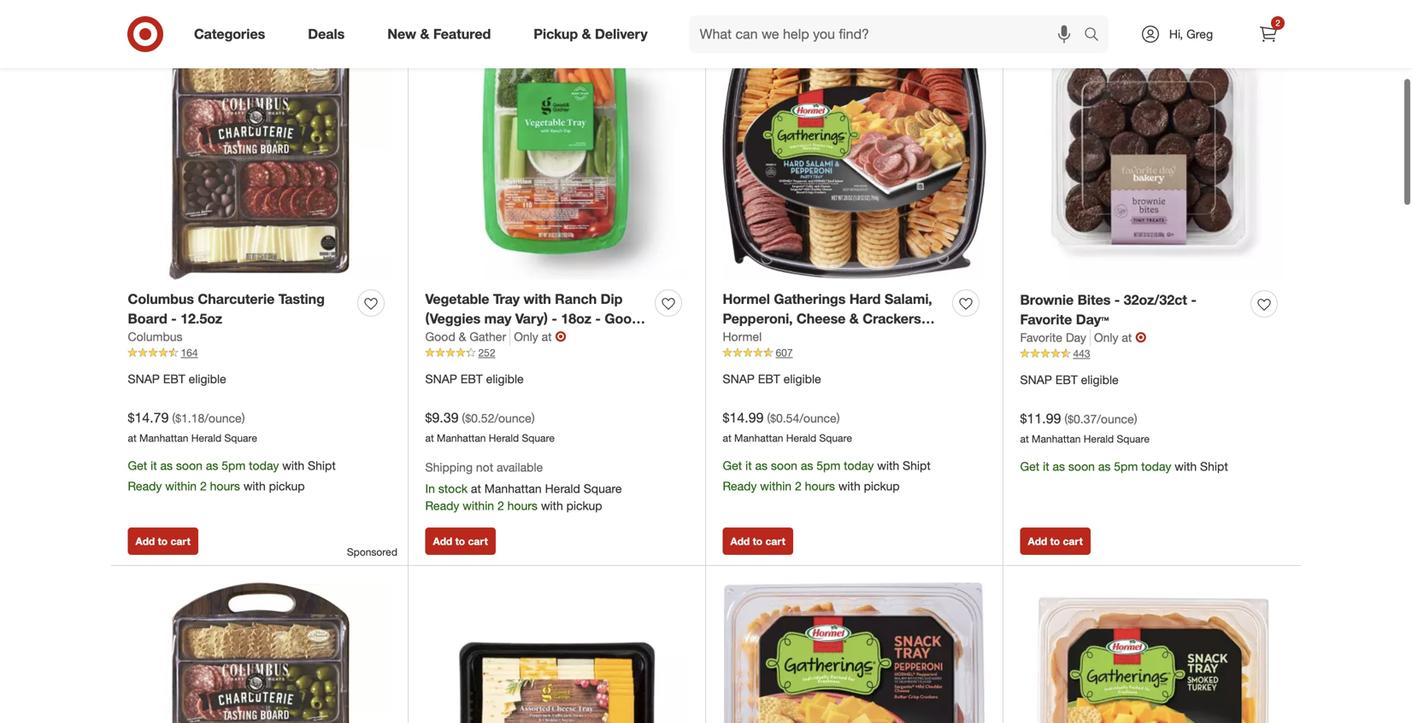 Task type: locate. For each thing, give the bounding box(es) containing it.
& inside the good & gather only at ¬
[[459, 330, 466, 345]]

cart
[[170, 535, 190, 548], [468, 535, 488, 548], [765, 535, 785, 548], [1063, 535, 1083, 548]]

snap ebt eligible for $11.99
[[1020, 373, 1119, 387]]

at inside $9.39 ( $0.52 /ounce ) at manhattan herald square
[[425, 432, 434, 445]]

snap for $14.99
[[723, 372, 755, 387]]

within down $14.79 ( $1.18 /ounce ) at manhattan herald square
[[165, 479, 197, 494]]

( for $14.79
[[172, 411, 175, 426]]

pickup inside get it as soon as 5pm today with shipt ready within 2 hours with pickup
[[864, 479, 900, 494]]

columbus inside columbus charcuterie tasting board - 12.5oz
[[128, 291, 194, 308]]

columbus charcuterie tasting board - 12.5oz image
[[128, 17, 391, 280], [128, 17, 391, 280], [128, 583, 391, 724], [128, 583, 391, 724]]

5pm up ready within 2 hours with pickup
[[222, 459, 246, 474]]

2 horizontal spatial soon
[[1068, 459, 1095, 474]]

salami,
[[885, 291, 932, 308]]

/ounce inside $9.39 ( $0.52 /ounce ) at manhattan herald square
[[494, 411, 532, 426]]

pepperoni,
[[723, 311, 793, 327]]

search
[[1076, 27, 1117, 44]]

0 horizontal spatial get
[[128, 459, 147, 474]]

get down $11.99
[[1020, 459, 1040, 474]]

$14.79 ( $1.18 /ounce ) at manhattan herald square
[[128, 410, 257, 445]]

columbus
[[128, 291, 194, 308], [128, 330, 183, 345]]

today inside get it as soon as 5pm today with shipt ready within 2 hours with pickup
[[844, 459, 874, 474]]

1 columbus from the top
[[128, 291, 194, 308]]

/ounce up available
[[494, 411, 532, 426]]

at down $9.39
[[425, 432, 434, 445]]

2 to from the left
[[455, 535, 465, 548]]

manhattan down $11.99
[[1032, 433, 1081, 446]]

manhattan
[[139, 432, 188, 445], [437, 432, 486, 445], [734, 432, 783, 445], [1032, 433, 1081, 446], [484, 482, 542, 497]]

cart for $9.39
[[468, 535, 488, 548]]

( inside $14.99 ( $0.54 /ounce ) at manhattan herald square
[[767, 411, 770, 426]]

it down $11.99
[[1043, 459, 1049, 474]]

ebt down "252"
[[461, 372, 483, 387]]

eligible down 164
[[189, 372, 226, 387]]

within down stock
[[463, 499, 494, 514]]

herald inside $9.39 ( $0.52 /ounce ) at manhattan herald square
[[489, 432, 519, 445]]

1 vertical spatial tray
[[762, 330, 788, 347]]

) right $1.18
[[242, 411, 245, 426]]

/ounce up ready within 2 hours with pickup
[[205, 411, 242, 426]]

herald for $14.99
[[786, 432, 816, 445]]

favorite inside favorite day only at ¬
[[1020, 331, 1062, 345]]

1 horizontal spatial it
[[745, 459, 752, 474]]

ebt for $14.99
[[758, 372, 780, 387]]

pickup for get it as soon as 5pm today with shipt ready within 2 hours with pickup
[[864, 479, 900, 494]]

hormel link
[[723, 329, 762, 346]]

1 horizontal spatial tray
[[762, 330, 788, 347]]

2 horizontal spatial shipt
[[1200, 459, 1228, 474]]

0 horizontal spatial get it as soon as 5pm today with shipt
[[128, 459, 336, 474]]

snap ebt eligible down "252"
[[425, 372, 524, 387]]

2 down available
[[497, 499, 504, 514]]

-
[[1114, 292, 1120, 309], [1191, 292, 1197, 309], [171, 311, 177, 327], [552, 311, 557, 327], [595, 311, 601, 327], [792, 330, 798, 347]]

tray
[[493, 291, 520, 308], [762, 330, 788, 347]]

at down $11.99
[[1020, 433, 1029, 446]]

ready for get it as soon as 5pm today with shipt ready within 2 hours with pickup
[[723, 479, 757, 494]]

snap up $14.99
[[723, 372, 755, 387]]

¬ up 252 link
[[555, 329, 566, 345]]

/ounce for $9.39
[[494, 411, 532, 426]]

snap for $14.79
[[128, 372, 160, 387]]

manhattan inside $9.39 ( $0.52 /ounce ) at manhattan herald square
[[437, 432, 486, 445]]

1 add to cart from the left
[[135, 535, 190, 548]]

good & gather only at ¬
[[425, 329, 566, 345]]

manhattan inside $14.99 ( $0.54 /ounce ) at manhattan herald square
[[734, 432, 783, 445]]

hours inside get it as soon as 5pm today with shipt ready within 2 hours with pickup
[[805, 479, 835, 494]]

( inside $11.99 ( $0.37 /ounce ) at manhattan herald square
[[1064, 412, 1068, 427]]

to
[[158, 535, 168, 548], [455, 535, 465, 548], [753, 535, 763, 548], [1050, 535, 1060, 548]]

soon up ready within 2 hours with pickup
[[176, 459, 203, 474]]

1 horizontal spatial get
[[723, 459, 742, 474]]

3 add to cart from the left
[[730, 535, 785, 548]]

herald inside shipping not available in stock at  manhattan herald square ready within 2 hours with pickup
[[545, 482, 580, 497]]

good down dip
[[605, 311, 640, 327]]

sponsored
[[347, 546, 397, 559]]

)
[[242, 411, 245, 426], [532, 411, 535, 426], [837, 411, 840, 426], [1134, 412, 1137, 427]]

hours
[[210, 479, 240, 494], [805, 479, 835, 494], [507, 499, 538, 514]]

with inside vegetable tray with ranch dip (veggies may vary) - 18oz - good & gather™
[[523, 291, 551, 308]]

2 favorite from the top
[[1020, 331, 1062, 345]]

2 add to cart button from the left
[[425, 528, 496, 555]]

1 horizontal spatial only
[[1094, 331, 1118, 345]]

herald inside $11.99 ( $0.37 /ounce ) at manhattan herald square
[[1084, 433, 1114, 446]]

vegetable
[[425, 291, 489, 308]]

within inside shipping not available in stock at  manhattan herald square ready within 2 hours with pickup
[[463, 499, 494, 514]]

2 hormel from the top
[[723, 330, 762, 345]]

1 horizontal spatial get it as soon as 5pm today with shipt
[[1020, 459, 1228, 474]]

snap ebt eligible down "607" at the right top of the page
[[723, 372, 821, 387]]

164
[[181, 347, 198, 360]]

hormel up pepperoni,
[[723, 291, 770, 308]]

at down $14.79
[[128, 432, 137, 445]]

/ounce down 443 link
[[1097, 412, 1134, 427]]

) inside $11.99 ( $0.37 /ounce ) at manhattan herald square
[[1134, 412, 1137, 427]]

cheese
[[797, 311, 846, 327]]

1 vertical spatial hormel
[[723, 330, 762, 345]]

favorite
[[1020, 311, 1072, 328], [1020, 331, 1062, 345]]

2 link
[[1250, 15, 1287, 53]]

hours down $14.79 ( $1.18 /ounce ) at manhattan herald square
[[210, 479, 240, 494]]

as
[[160, 459, 173, 474], [206, 459, 218, 474], [755, 459, 768, 474], [801, 459, 813, 474], [1053, 459, 1065, 474], [1098, 459, 1111, 474]]

get down $14.99
[[723, 459, 742, 474]]

add to cart for $14.79
[[135, 535, 190, 548]]

1 horizontal spatial within
[[463, 499, 494, 514]]

- inside columbus charcuterie tasting board - 12.5oz
[[171, 311, 177, 327]]

within down $14.99 ( $0.54 /ounce ) at manhattan herald square
[[760, 479, 792, 494]]

/ounce
[[205, 411, 242, 426], [494, 411, 532, 426], [799, 411, 837, 426], [1097, 412, 1134, 427]]

ready within 2 hours with pickup
[[128, 479, 305, 494]]

at for $14.79
[[128, 432, 137, 445]]

4 to from the left
[[1050, 535, 1060, 548]]

0 horizontal spatial only
[[514, 330, 538, 345]]

2 down $14.99 ( $0.54 /ounce ) at manhattan herald square
[[795, 479, 802, 494]]

only inside favorite day only at ¬
[[1094, 331, 1118, 345]]

1 horizontal spatial shipt
[[903, 459, 931, 474]]

square for $11.99
[[1117, 433, 1150, 446]]

1 vertical spatial good
[[425, 330, 455, 345]]

3 cart from the left
[[765, 535, 785, 548]]

(
[[172, 411, 175, 426], [462, 411, 465, 426], [767, 411, 770, 426], [1064, 412, 1068, 427]]

at down the brownie bites - 32oz/32ct - favorite day™ link
[[1122, 331, 1132, 345]]

3 to from the left
[[753, 535, 763, 548]]

to for $14.99
[[753, 535, 763, 548]]

tray down pepperoni,
[[762, 330, 788, 347]]

2 horizontal spatial ready
[[723, 479, 757, 494]]

ready down $14.99
[[723, 479, 757, 494]]

) right $0.37
[[1134, 412, 1137, 427]]

only down the vary)
[[514, 330, 538, 345]]

good
[[605, 311, 640, 327], [425, 330, 455, 345]]

- up columbus link
[[171, 311, 177, 327]]

manhattan for $14.79
[[139, 432, 188, 445]]

manhattan inside $11.99 ( $0.37 /ounce ) at manhattan herald square
[[1032, 433, 1081, 446]]

) inside $14.99 ( $0.54 /ounce ) at manhattan herald square
[[837, 411, 840, 426]]

square for $14.99
[[819, 432, 852, 445]]

columbus up board
[[128, 291, 194, 308]]

tray inside vegetable tray with ranch dip (veggies may vary) - 18oz - good & gather™
[[493, 291, 520, 308]]

manhattan down "$0.52"
[[437, 432, 486, 445]]

2 horizontal spatial pickup
[[864, 479, 900, 494]]

square
[[224, 432, 257, 445], [522, 432, 555, 445], [819, 432, 852, 445], [1117, 433, 1150, 446], [584, 482, 622, 497]]

) inside $9.39 ( $0.52 /ounce ) at manhattan herald square
[[532, 411, 535, 426]]

get it as soon as 5pm today with shipt down $11.99 ( $0.37 /ounce ) at manhattan herald square
[[1020, 459, 1228, 474]]

1 horizontal spatial soon
[[771, 459, 797, 474]]

eligible down the 443
[[1081, 373, 1119, 387]]

bites
[[1078, 292, 1111, 309]]

snap up $9.39
[[425, 372, 457, 387]]

1 horizontal spatial hours
[[507, 499, 538, 514]]

favorite day link
[[1020, 330, 1091, 347]]

pickup for shipping not available in stock at  manhattan herald square ready within 2 hours with pickup
[[566, 499, 602, 514]]

2 horizontal spatial today
[[1141, 459, 1171, 474]]

ready down stock
[[425, 499, 459, 514]]

2 horizontal spatial hours
[[805, 479, 835, 494]]

pickup
[[269, 479, 305, 494], [864, 479, 900, 494], [566, 499, 602, 514]]

within for shipping not available in stock at  manhattan herald square ready within 2 hours with pickup
[[463, 499, 494, 514]]

herald inside $14.99 ( $0.54 /ounce ) at manhattan herald square
[[786, 432, 816, 445]]

with
[[523, 291, 551, 308], [282, 459, 304, 474], [877, 459, 899, 474], [1175, 459, 1197, 474], [243, 479, 266, 494], [838, 479, 861, 494], [541, 499, 563, 514]]

it down $14.99
[[745, 459, 752, 474]]

3 add from the left
[[730, 535, 750, 548]]

2
[[1275, 18, 1280, 28], [200, 479, 207, 494], [795, 479, 802, 494], [497, 499, 504, 514]]

manhattan for $14.99
[[734, 432, 783, 445]]

square inside $14.79 ( $1.18 /ounce ) at manhattan herald square
[[224, 432, 257, 445]]

square inside $9.39 ( $0.52 /ounce ) at manhattan herald square
[[522, 432, 555, 445]]

2 horizontal spatial get
[[1020, 459, 1040, 474]]

pickup
[[534, 26, 578, 42]]

only
[[514, 330, 538, 345], [1094, 331, 1118, 345]]

snap ebt eligible down the 443
[[1020, 373, 1119, 387]]

( right $14.99
[[767, 411, 770, 426]]

0 vertical spatial favorite
[[1020, 311, 1072, 328]]

hours down $14.99 ( $0.54 /ounce ) at manhattan herald square
[[805, 479, 835, 494]]

/ounce inside $14.99 ( $0.54 /ounce ) at manhattan herald square
[[799, 411, 837, 426]]

ready inside shipping not available in stock at  manhattan herald square ready within 2 hours with pickup
[[425, 499, 459, 514]]

today down $14.99 ( $0.54 /ounce ) at manhattan herald square
[[844, 459, 874, 474]]

&
[[420, 26, 429, 42], [582, 26, 591, 42], [849, 311, 859, 327], [459, 330, 466, 345], [425, 330, 435, 347]]

$11.99
[[1020, 411, 1061, 427]]

at inside shipping not available in stock at  manhattan herald square ready within 2 hours with pickup
[[471, 482, 481, 497]]

hours down available
[[507, 499, 538, 514]]

add to cart for $11.99
[[1028, 535, 1083, 548]]

1 vertical spatial columbus
[[128, 330, 183, 345]]

get it as soon as 5pm today with shipt ready within 2 hours with pickup
[[723, 459, 931, 494]]

ebt down "607" at the right top of the page
[[758, 372, 780, 387]]

add
[[135, 535, 155, 548], [433, 535, 452, 548], [730, 535, 750, 548], [1028, 535, 1047, 548]]

607 link
[[723, 346, 986, 361]]

hormel gatherings smoked turkey, cheddar cheese & crackers snack tray - 14oz image
[[1020, 583, 1284, 724], [1020, 583, 1284, 724]]

5pm down $11.99 ( $0.37 /ounce ) at manhattan herald square
[[1114, 459, 1138, 474]]

at down $14.99
[[723, 432, 731, 445]]

herald for $9.39
[[489, 432, 519, 445]]

/ounce inside $14.79 ( $1.18 /ounce ) at manhattan herald square
[[205, 411, 242, 426]]

at inside $14.79 ( $1.18 /ounce ) at manhattan herald square
[[128, 432, 137, 445]]

at for $14.99
[[723, 432, 731, 445]]

0 vertical spatial tray
[[493, 291, 520, 308]]

shipt
[[308, 459, 336, 474], [903, 459, 931, 474], [1200, 459, 1228, 474]]

0 horizontal spatial today
[[249, 459, 279, 474]]

add to cart button for $9.39
[[425, 528, 496, 555]]

eligible for $14.79
[[189, 372, 226, 387]]

ebt for $9.39
[[461, 372, 483, 387]]

5pm down $14.99 ( $0.54 /ounce ) at manhattan herald square
[[816, 459, 840, 474]]

2 add from the left
[[433, 535, 452, 548]]

1 horizontal spatial 5pm
[[816, 459, 840, 474]]

1 add from the left
[[135, 535, 155, 548]]

4 add from the left
[[1028, 535, 1047, 548]]

board
[[128, 311, 167, 327]]

hormel gatherings hard salami, pepperoni, cheese & crackers party tray - 28oz image
[[723, 17, 986, 280], [723, 17, 986, 280]]

at up 252 link
[[542, 330, 552, 345]]

) for $14.79
[[242, 411, 245, 426]]

soon down $11.99 ( $0.37 /ounce ) at manhattan herald square
[[1068, 459, 1095, 474]]

brownie bites - 32oz/32ct - favorite day™ image
[[1020, 17, 1284, 281], [1020, 17, 1284, 281]]

square inside $14.99 ( $0.54 /ounce ) at manhattan herald square
[[819, 432, 852, 445]]

hours for get it as soon as 5pm today with shipt ready within 2 hours with pickup
[[805, 479, 835, 494]]

ebt
[[163, 372, 185, 387], [461, 372, 483, 387], [758, 372, 780, 387], [1055, 373, 1078, 387]]

( inside $9.39 ( $0.52 /ounce ) at manhattan herald square
[[462, 411, 465, 426]]

pickup inside shipping not available in stock at  manhattan herald square ready within 2 hours with pickup
[[566, 499, 602, 514]]

only down day™
[[1094, 331, 1118, 345]]

columbus charcuterie tasting board - 12.5oz link
[[128, 290, 351, 329]]

0 vertical spatial good
[[605, 311, 640, 327]]

vegetable tray with ranch dip (veggies may vary) - 18oz - good & gather™ image
[[425, 17, 689, 280], [425, 17, 689, 280]]

$0.37
[[1068, 412, 1097, 427]]

- inside 'hormel gatherings hard salami, pepperoni, cheese & crackers party tray - 28oz'
[[792, 330, 798, 347]]

2 inside shipping not available in stock at  manhattan herald square ready within 2 hours with pickup
[[497, 499, 504, 514]]

shipt inside get it as soon as 5pm today with shipt ready within 2 hours with pickup
[[903, 459, 931, 474]]

( inside $14.79 ( $1.18 /ounce ) at manhattan herald square
[[172, 411, 175, 426]]

¬
[[555, 329, 566, 345], [1135, 330, 1147, 346]]

favorite down brownie
[[1020, 311, 1072, 328]]

herald inside $14.79 ( $1.18 /ounce ) at manhattan herald square
[[191, 432, 221, 445]]

4 add to cart from the left
[[1028, 535, 1083, 548]]

snap ebt eligible down 164
[[128, 372, 226, 387]]

1 hormel from the top
[[723, 291, 770, 308]]

columbus down board
[[128, 330, 183, 345]]

snap up $11.99
[[1020, 373, 1052, 387]]

1 horizontal spatial today
[[844, 459, 874, 474]]

add to cart
[[135, 535, 190, 548], [433, 535, 488, 548], [730, 535, 785, 548], [1028, 535, 1083, 548]]

brownie
[[1020, 292, 1074, 309]]

snap
[[128, 372, 160, 387], [425, 372, 457, 387], [723, 372, 755, 387], [1020, 373, 1052, 387]]

0 horizontal spatial 5pm
[[222, 459, 246, 474]]

ebt down the 443
[[1055, 373, 1078, 387]]

/ounce inside $11.99 ( $0.37 /ounce ) at manhattan herald square
[[1097, 412, 1134, 427]]

square inside shipping not available in stock at  manhattan herald square ready within 2 hours with pickup
[[584, 482, 622, 497]]

( for $9.39
[[462, 411, 465, 426]]

2 horizontal spatial within
[[760, 479, 792, 494]]

1 horizontal spatial ready
[[425, 499, 459, 514]]

only inside the good & gather only at ¬
[[514, 330, 538, 345]]

get down $14.79
[[128, 459, 147, 474]]

good down (veggies
[[425, 330, 455, 345]]

ready down $14.79
[[128, 479, 162, 494]]

$1.18
[[175, 411, 205, 426]]

0 vertical spatial hormel
[[723, 291, 770, 308]]

0 horizontal spatial good
[[425, 330, 455, 345]]

4 cart from the left
[[1063, 535, 1083, 548]]

cart for $14.99
[[765, 535, 785, 548]]

0 horizontal spatial tray
[[493, 291, 520, 308]]

favorite left day
[[1020, 331, 1062, 345]]

herald for $14.79
[[191, 432, 221, 445]]

snap ebt eligible for $14.99
[[723, 372, 821, 387]]

¬ up 443 link
[[1135, 330, 1147, 346]]

3 add to cart button from the left
[[723, 528, 793, 555]]

1 favorite from the top
[[1020, 311, 1072, 328]]

0 horizontal spatial soon
[[176, 459, 203, 474]]

5pm
[[222, 459, 246, 474], [816, 459, 840, 474], [1114, 459, 1138, 474]]

at inside $14.99 ( $0.54 /ounce ) at manhattan herald square
[[723, 432, 731, 445]]

within inside get it as soon as 5pm today with shipt ready within 2 hours with pickup
[[760, 479, 792, 494]]

hormel inside 'hormel gatherings hard salami, pepperoni, cheese & crackers party tray - 28oz'
[[723, 291, 770, 308]]

manhattan down $14.79
[[139, 432, 188, 445]]

1 horizontal spatial pickup
[[566, 499, 602, 514]]

443 link
[[1020, 347, 1284, 362]]

( for $14.99
[[767, 411, 770, 426]]

at down not at the bottom
[[471, 482, 481, 497]]

day™
[[1076, 311, 1109, 328]]

delivery
[[595, 26, 648, 42]]

eligible down "252"
[[486, 372, 524, 387]]

gatherings
[[774, 291, 846, 308]]

) right $0.54
[[837, 411, 840, 426]]

eligible for $9.39
[[486, 372, 524, 387]]

& inside vegetable tray with ranch dip (veggies may vary) - 18oz - good & gather™
[[425, 330, 435, 347]]

add for $14.79
[[135, 535, 155, 548]]

( right $9.39
[[462, 411, 465, 426]]

tray inside 'hormel gatherings hard salami, pepperoni, cheese & crackers party tray - 28oz'
[[762, 330, 788, 347]]

( for $11.99
[[1064, 412, 1068, 427]]

1 to from the left
[[158, 535, 168, 548]]

eligible down "607" at the right top of the page
[[784, 372, 821, 387]]

1 horizontal spatial ¬
[[1135, 330, 1147, 346]]

1 horizontal spatial good
[[605, 311, 640, 327]]

snap ebt eligible for $9.39
[[425, 372, 524, 387]]

28oz
[[802, 330, 832, 347]]

1 add to cart button from the left
[[128, 528, 198, 555]]

2 cart from the left
[[468, 535, 488, 548]]

- left 28oz
[[792, 330, 798, 347]]

at for $9.39
[[425, 432, 434, 445]]

get
[[128, 459, 147, 474], [723, 459, 742, 474], [1020, 459, 1040, 474]]

) up available
[[532, 411, 535, 426]]

it down $14.79
[[151, 459, 157, 474]]

add to cart button for $14.99
[[723, 528, 793, 555]]

with inside shipping not available in stock at  manhattan herald square ready within 2 hours with pickup
[[541, 499, 563, 514]]

ebt for $14.79
[[163, 372, 185, 387]]

252
[[478, 347, 495, 360]]

manhattan inside $14.79 ( $1.18 /ounce ) at manhattan herald square
[[139, 432, 188, 445]]

favorite day only at ¬
[[1020, 330, 1147, 346]]

ebt down 164
[[163, 372, 185, 387]]

0 horizontal spatial it
[[151, 459, 157, 474]]

today down $11.99 ( $0.37 /ounce ) at manhattan herald square
[[1141, 459, 1171, 474]]

snap up $14.79
[[128, 372, 160, 387]]

manhattan down $14.99
[[734, 432, 783, 445]]

tray up may
[[493, 291, 520, 308]]

columbus for columbus charcuterie tasting board - 12.5oz
[[128, 291, 194, 308]]

2 add to cart from the left
[[433, 535, 488, 548]]

today up ready within 2 hours with pickup
[[249, 459, 279, 474]]

1 cart from the left
[[170, 535, 190, 548]]

hours inside shipping not available in stock at  manhattan herald square ready within 2 hours with pickup
[[507, 499, 538, 514]]

get it as soon as 5pm today with shipt up ready within 2 hours with pickup
[[128, 459, 336, 474]]

1 vertical spatial favorite
[[1020, 331, 1062, 345]]

) inside $14.79 ( $1.18 /ounce ) at manhattan herald square
[[242, 411, 245, 426]]

4 add to cart button from the left
[[1020, 528, 1091, 555]]

assorted cheese tray - 16oz - good & gather™ image
[[425, 583, 689, 724], [425, 583, 689, 724]]

hormel down pepperoni,
[[723, 330, 762, 345]]

( right $14.79
[[172, 411, 175, 426]]

within for get it as soon as 5pm today with shipt ready within 2 hours with pickup
[[760, 479, 792, 494]]

pickup & delivery link
[[519, 15, 669, 53]]

/ounce up get it as soon as 5pm today with shipt ready within 2 hours with pickup
[[799, 411, 837, 426]]

soon down $14.99 ( $0.54 /ounce ) at manhattan herald square
[[771, 459, 797, 474]]

0 vertical spatial columbus
[[128, 291, 194, 308]]

get it as soon as 5pm today with shipt
[[128, 459, 336, 474], [1020, 459, 1228, 474]]

2 columbus from the top
[[128, 330, 183, 345]]

square inside $11.99 ( $0.37 /ounce ) at manhattan herald square
[[1117, 433, 1150, 446]]

$14.99
[[723, 410, 764, 426]]

at inside $11.99 ( $0.37 /ounce ) at manhattan herald square
[[1020, 433, 1029, 446]]

& inside 'hormel gatherings hard salami, pepperoni, cheese & crackers party tray - 28oz'
[[849, 311, 859, 327]]

ready inside get it as soon as 5pm today with shipt ready within 2 hours with pickup
[[723, 479, 757, 494]]

add to cart for $14.99
[[730, 535, 785, 548]]

at inside the good & gather only at ¬
[[542, 330, 552, 345]]

featured
[[433, 26, 491, 42]]

( right $11.99
[[1064, 412, 1068, 427]]

snap ebt eligible for $14.79
[[128, 372, 226, 387]]

manhattan down available
[[484, 482, 542, 497]]

hormel gatherings pepperoni, cheddar cheese & crackers snack tray - 14oz image
[[723, 583, 986, 724], [723, 583, 986, 724]]

add to cart button
[[128, 528, 198, 555], [425, 528, 496, 555], [723, 528, 793, 555], [1020, 528, 1091, 555]]

at
[[542, 330, 552, 345], [1122, 331, 1132, 345], [128, 432, 137, 445], [425, 432, 434, 445], [723, 432, 731, 445], [1020, 433, 1029, 446], [471, 482, 481, 497]]



Task type: describe. For each thing, give the bounding box(es) containing it.
add to cart for $9.39
[[433, 535, 488, 548]]

day
[[1066, 331, 1086, 345]]

/ounce for $14.99
[[799, 411, 837, 426]]

0 horizontal spatial shipt
[[308, 459, 336, 474]]

columbus charcuterie tasting board - 12.5oz
[[128, 291, 325, 327]]

$9.39
[[425, 410, 459, 426]]

add for $14.99
[[730, 535, 750, 548]]

0 horizontal spatial ready
[[128, 479, 162, 494]]

0 horizontal spatial within
[[165, 479, 197, 494]]

/ounce for $11.99
[[1097, 412, 1134, 427]]

deals
[[308, 26, 345, 42]]

& for pickup & delivery
[[582, 26, 591, 42]]

good inside the good & gather only at ¬
[[425, 330, 455, 345]]

- right 18oz in the top left of the page
[[595, 311, 601, 327]]

& for good & gather only at ¬
[[459, 330, 466, 345]]

hard
[[849, 291, 881, 308]]

good inside vegetable tray with ranch dip (veggies may vary) - 18oz - good & gather™
[[605, 311, 640, 327]]

hi,
[[1169, 26, 1183, 41]]

deals link
[[293, 15, 366, 53]]

dip
[[601, 291, 623, 308]]

categories link
[[180, 15, 287, 53]]

hormel for hormel gatherings hard salami, pepperoni, cheese & crackers party tray - 28oz
[[723, 291, 770, 308]]

/ounce for $14.79
[[205, 411, 242, 426]]

new
[[387, 26, 416, 42]]

$14.99 ( $0.54 /ounce ) at manhattan herald square
[[723, 410, 852, 445]]

hormel gatherings hard salami, pepperoni, cheese & crackers party tray - 28oz
[[723, 291, 932, 347]]

at inside favorite day only at ¬
[[1122, 331, 1132, 345]]

favorite inside brownie bites - 32oz/32ct - favorite day™
[[1020, 311, 1072, 328]]

available
[[497, 460, 543, 475]]

2 down $14.79 ( $1.18 /ounce ) at manhattan herald square
[[200, 479, 207, 494]]

manhattan inside shipping not available in stock at  manhattan herald square ready within 2 hours with pickup
[[484, 482, 542, 497]]

tasting
[[278, 291, 325, 308]]

greg
[[1186, 26, 1213, 41]]

vegetable tray with ranch dip (veggies may vary) - 18oz - good & gather™ link
[[425, 290, 648, 347]]

brownie bites - 32oz/32ct - favorite day™
[[1020, 292, 1197, 328]]

square for $9.39
[[522, 432, 555, 445]]

$9.39 ( $0.52 /ounce ) at manhattan herald square
[[425, 410, 555, 445]]

cart for $14.79
[[170, 535, 190, 548]]

snap for $9.39
[[425, 372, 457, 387]]

columbus for columbus
[[128, 330, 183, 345]]

eligible for $14.99
[[784, 372, 821, 387]]

$0.54
[[770, 411, 799, 426]]

party
[[723, 330, 758, 347]]

18oz
[[561, 311, 591, 327]]

252 link
[[425, 346, 689, 361]]

not
[[476, 460, 493, 475]]

may
[[484, 311, 512, 327]]

vegetable tray with ranch dip (veggies may vary) - 18oz - good & gather™
[[425, 291, 640, 347]]

gather
[[470, 330, 506, 345]]

cart for $11.99
[[1063, 535, 1083, 548]]

add for $9.39
[[433, 535, 452, 548]]

hormel for hormel
[[723, 330, 762, 345]]

to for $9.39
[[455, 535, 465, 548]]

new & featured link
[[373, 15, 512, 53]]

2 horizontal spatial 5pm
[[1114, 459, 1138, 474]]

$0.52
[[465, 411, 494, 426]]

good & gather link
[[425, 329, 510, 346]]

12.5oz
[[180, 311, 222, 327]]

gather™
[[438, 330, 491, 347]]

(veggies
[[425, 311, 481, 327]]

0 horizontal spatial pickup
[[269, 479, 305, 494]]

square for $14.79
[[224, 432, 257, 445]]

crackers
[[863, 311, 921, 327]]

) for $9.39
[[532, 411, 535, 426]]

ranch
[[555, 291, 597, 308]]

2 inside get it as soon as 5pm today with shipt ready within 2 hours with pickup
[[795, 479, 802, 494]]

vary)
[[515, 311, 548, 327]]

herald for $11.99
[[1084, 433, 1114, 446]]

columbus link
[[128, 329, 183, 346]]

$11.99 ( $0.37 /ounce ) at manhattan herald square
[[1020, 411, 1150, 446]]

add for $11.99
[[1028, 535, 1047, 548]]

2 right greg
[[1275, 18, 1280, 28]]

$14.79
[[128, 410, 169, 426]]

snap for $11.99
[[1020, 373, 1052, 387]]

hours for shipping not available in stock at  manhattan herald square ready within 2 hours with pickup
[[507, 499, 538, 514]]

- right 'bites'
[[1114, 292, 1120, 309]]

ebt for $11.99
[[1055, 373, 1078, 387]]

to for $11.99
[[1050, 535, 1060, 548]]

164 link
[[128, 346, 391, 361]]

manhattan for $9.39
[[437, 432, 486, 445]]

to for $14.79
[[158, 535, 168, 548]]

pickup & delivery
[[534, 26, 648, 42]]

brownie bites - 32oz/32ct - favorite day™ link
[[1020, 291, 1244, 330]]

607
[[776, 347, 793, 360]]

shipping not available in stock at  manhattan herald square ready within 2 hours with pickup
[[425, 460, 622, 514]]

at for shipping
[[471, 482, 481, 497]]

eligible for $11.99
[[1081, 373, 1119, 387]]

add to cart button for $14.79
[[128, 528, 198, 555]]

- right 32oz/32ct
[[1191, 292, 1197, 309]]

search button
[[1076, 15, 1117, 56]]

categories
[[194, 26, 265, 42]]

- left 18oz in the top left of the page
[[552, 311, 557, 327]]

add to cart button for $11.99
[[1020, 528, 1091, 555]]

) for $11.99
[[1134, 412, 1137, 427]]

What can we help you find? suggestions appear below search field
[[690, 15, 1088, 53]]

0 horizontal spatial ¬
[[555, 329, 566, 345]]

stock
[[438, 482, 468, 497]]

32oz/32ct
[[1124, 292, 1187, 309]]

0 horizontal spatial hours
[[210, 479, 240, 494]]

manhattan for $11.99
[[1032, 433, 1081, 446]]

new & featured
[[387, 26, 491, 42]]

5pm inside get it as soon as 5pm today with shipt ready within 2 hours with pickup
[[816, 459, 840, 474]]

2 horizontal spatial it
[[1043, 459, 1049, 474]]

shipping
[[425, 460, 473, 475]]

get inside get it as soon as 5pm today with shipt ready within 2 hours with pickup
[[723, 459, 742, 474]]

ready for shipping not available in stock at  manhattan herald square ready within 2 hours with pickup
[[425, 499, 459, 514]]

charcuterie
[[198, 291, 275, 308]]

hormel gatherings hard salami, pepperoni, cheese & crackers party tray - 28oz link
[[723, 290, 946, 347]]

hi, greg
[[1169, 26, 1213, 41]]

soon inside get it as soon as 5pm today with shipt ready within 2 hours with pickup
[[771, 459, 797, 474]]

in
[[425, 482, 435, 497]]

) for $14.99
[[837, 411, 840, 426]]

at for $11.99
[[1020, 433, 1029, 446]]

& for new & featured
[[420, 26, 429, 42]]

443
[[1073, 348, 1090, 360]]

it inside get it as soon as 5pm today with shipt ready within 2 hours with pickup
[[745, 459, 752, 474]]



Task type: vqa. For each thing, say whether or not it's contained in the screenshot.
the /ounce for $11.99
yes



